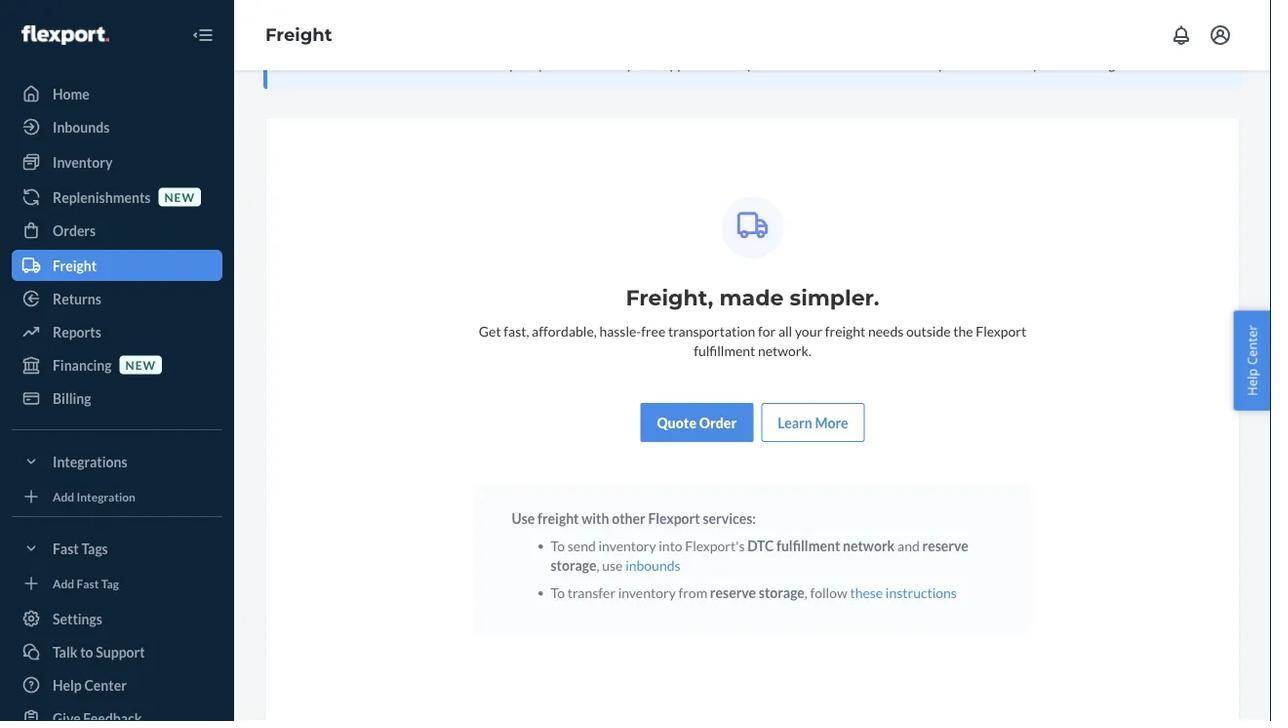Task type: vqa. For each thing, say whether or not it's contained in the screenshot.
"Quote Order"
yes



Task type: describe. For each thing, give the bounding box(es) containing it.
track
[[475, 55, 506, 72]]

with
[[582, 510, 609, 526]]

center inside button
[[1244, 325, 1261, 365]]

your inside get fast, affordable, hassle-free transportation for all your freight needs outside the flexport fulfillment network.
[[795, 323, 823, 339]]

network
[[843, 537, 895, 554]]

1 horizontal spatial to
[[403, 55, 415, 72]]

instructions
[[886, 584, 957, 601]]

inbounds button
[[626, 555, 681, 575]]

add integration
[[53, 489, 136, 503]]

dtc
[[748, 537, 774, 554]]

quote order button
[[641, 403, 754, 442]]

home
[[53, 85, 90, 102]]

book
[[418, 55, 448, 72]]

learn more button
[[778, 413, 849, 432]]

add for add integration
[[53, 489, 74, 503]]

reports link
[[12, 316, 222, 347]]

replenishments
[[53, 189, 151, 205]]

1 vertical spatial reserve
[[710, 584, 756, 601]]

inventory for send
[[599, 537, 656, 554]]

transportation
[[668, 323, 756, 339]]

0 vertical spatial ,
[[597, 557, 600, 573]]

quote
[[657, 414, 697, 431]]

be
[[357, 55, 372, 72]]

orders
[[53, 222, 96, 239]]

help inside button
[[1244, 368, 1261, 396]]

products
[[539, 55, 592, 72]]

supplier
[[657, 55, 705, 72]]

fast tags
[[53, 540, 108, 557]]

tags
[[81, 540, 108, 557]]

talk to support
[[53, 644, 145, 660]]

help center inside button
[[1244, 325, 1261, 396]]

settings link
[[12, 603, 222, 634]]

or
[[908, 55, 921, 72]]

other
[[612, 510, 646, 526]]

inbounds
[[53, 119, 110, 135]]

billing link
[[12, 383, 222, 414]]

use
[[512, 510, 535, 526]]

support
[[96, 644, 145, 660]]

integration
[[77, 489, 136, 503]]

open notifications image
[[1170, 23, 1193, 47]]

1 horizontal spatial and
[[898, 537, 920, 554]]

, use inbounds
[[597, 557, 681, 573]]

add fast tag
[[53, 576, 119, 590]]

to inside button
[[80, 644, 93, 660]]

choosing.
[[1063, 55, 1119, 72]]

your right of
[[1032, 55, 1060, 72]]

use
[[602, 557, 623, 573]]

destination
[[947, 55, 1015, 72]]

flexport's
[[685, 537, 745, 554]]

0 vertical spatial freight
[[265, 24, 332, 46]]

fast tags button
[[12, 533, 222, 564]]

free
[[641, 323, 666, 339]]

made
[[720, 284, 784, 311]]

1 vertical spatial ,
[[805, 584, 808, 601]]

new for financing
[[125, 358, 156, 372]]

order
[[699, 414, 737, 431]]

close navigation image
[[191, 23, 215, 47]]

to for to send inventory into flexport's dtc fulfillment network and
[[551, 537, 565, 554]]

follow
[[810, 584, 848, 601]]

freight,
[[626, 284, 714, 311]]

financing
[[53, 357, 112, 373]]

1 vertical spatial freight link
[[12, 250, 222, 281]]

to send inventory into flexport's dtc fulfillment network and
[[551, 537, 923, 554]]

0 horizontal spatial and
[[450, 55, 473, 72]]

freight, made simpler.
[[626, 284, 880, 311]]

the
[[954, 323, 974, 339]]

settings
[[53, 610, 102, 627]]

simpler.
[[790, 284, 880, 311]]

0 vertical spatial freight link
[[265, 24, 332, 46]]

tag
[[101, 576, 119, 590]]

learn
[[778, 414, 813, 431]]

able
[[375, 55, 400, 72]]

1 vertical spatial fulfillment
[[777, 537, 840, 554]]

affordable,
[[532, 323, 597, 339]]

any
[[923, 55, 945, 72]]

flexport inside get fast, affordable, hassle-free transportation for all your freight needs outside the flexport fulfillment network.
[[976, 323, 1027, 339]]

talk to support button
[[12, 636, 222, 667]]

new for replenishments
[[164, 190, 195, 204]]

help center button
[[1234, 310, 1272, 411]]

2 horizontal spatial to
[[707, 55, 720, 72]]

flexport's
[[723, 55, 782, 72]]

integrations button
[[12, 446, 222, 477]]



Task type: locate. For each thing, give the bounding box(es) containing it.
learn more link
[[761, 403, 865, 442]]

learn more
[[778, 414, 849, 431]]

0 horizontal spatial ,
[[597, 557, 600, 573]]

0 vertical spatial help center
[[1244, 325, 1261, 396]]

fulfillment
[[785, 55, 849, 72]]

storage down reserve storage
[[759, 584, 805, 601]]

0 horizontal spatial new
[[125, 358, 156, 372]]

integrations
[[53, 453, 127, 470]]

freight link up you'll
[[265, 24, 332, 46]]

needs
[[868, 323, 904, 339]]

transfer
[[568, 584, 616, 601]]

quote order
[[657, 414, 737, 431]]

inventory for transfer
[[618, 584, 676, 601]]

freight link up returns link
[[12, 250, 222, 281]]

fast
[[53, 540, 79, 557], [77, 576, 99, 590]]

1 vertical spatial storage
[[759, 584, 805, 601]]

inventory down inbounds button
[[618, 584, 676, 601]]

use freight with other flexport services:
[[512, 510, 756, 526]]

help center
[[1244, 325, 1261, 396], [53, 677, 127, 693]]

0 vertical spatial to
[[551, 537, 565, 554]]

0 horizontal spatial help
[[53, 677, 82, 693]]

hassle-
[[600, 323, 641, 339]]

1 vertical spatial help center
[[53, 677, 127, 693]]

add up 'settings'
[[53, 576, 74, 590]]

0 vertical spatial from
[[595, 55, 624, 72]]

add integration link
[[12, 485, 222, 508]]

your left supplier on the top
[[626, 55, 654, 72]]

0 vertical spatial and
[[450, 55, 473, 72]]

from down inbounds button
[[679, 584, 708, 601]]

1 horizontal spatial freight link
[[265, 24, 332, 46]]

open account menu image
[[1209, 23, 1232, 47]]

orders link
[[12, 215, 222, 246]]

flexport
[[976, 323, 1027, 339], [648, 510, 700, 526]]

1 horizontal spatial freight
[[825, 323, 866, 339]]

new
[[164, 190, 195, 204], [125, 358, 156, 372]]

to for to transfer inventory from reserve storage , follow these instructions
[[551, 584, 565, 601]]

network.
[[758, 342, 812, 359]]

add inside "link"
[[53, 576, 74, 590]]

1 horizontal spatial freight
[[265, 24, 332, 46]]

0 vertical spatial help
[[1244, 368, 1261, 396]]

1 vertical spatial flexport
[[648, 510, 700, 526]]

1 add from the top
[[53, 489, 74, 503]]

inventory
[[599, 537, 656, 554], [618, 584, 676, 601]]

network
[[852, 55, 905, 72]]

storage
[[551, 557, 597, 573], [759, 584, 805, 601]]

inbounds link
[[12, 111, 222, 142]]

inventory up , use inbounds
[[599, 537, 656, 554]]

fast,
[[504, 323, 529, 339]]

billing
[[53, 390, 91, 406]]

, left the use
[[597, 557, 600, 573]]

reserve
[[923, 537, 969, 554], [710, 584, 756, 601]]

reports
[[53, 323, 101, 340]]

talk
[[53, 644, 78, 660]]

freight down simpler.
[[825, 323, 866, 339]]

1 horizontal spatial help
[[1244, 368, 1261, 396]]

fulfillment right dtc on the right of the page
[[777, 537, 840, 554]]

0 horizontal spatial help center
[[53, 677, 127, 693]]

fast inside fast tags dropdown button
[[53, 540, 79, 557]]

freight link
[[265, 24, 332, 46], [12, 250, 222, 281]]

add fast tag link
[[12, 572, 222, 595]]

to
[[551, 537, 565, 554], [551, 584, 565, 601]]

1 vertical spatial and
[[898, 537, 920, 554]]

0 vertical spatial flexport
[[976, 323, 1027, 339]]

add
[[53, 489, 74, 503], [53, 576, 74, 590]]

2 to from the top
[[551, 584, 565, 601]]

these instructions button
[[850, 583, 957, 602]]

0 vertical spatial add
[[53, 489, 74, 503]]

1 horizontal spatial ,
[[805, 584, 808, 601]]

1 horizontal spatial from
[[679, 584, 708, 601]]

you'll
[[322, 55, 355, 72]]

reserve down reserve storage
[[710, 584, 756, 601]]

you'll be able to book and track your products from your supplier to flexport's fulfillment network or any destination of your choosing.
[[322, 55, 1119, 72]]

add for add fast tag
[[53, 576, 74, 590]]

from right products
[[595, 55, 624, 72]]

and right book
[[450, 55, 473, 72]]

get
[[479, 323, 501, 339]]

to left send
[[551, 537, 565, 554]]

reserve inside reserve storage
[[923, 537, 969, 554]]

inventory
[[53, 154, 113, 170]]

add left integration
[[53, 489, 74, 503]]

reserve up instructions
[[923, 537, 969, 554]]

0 horizontal spatial freight
[[53, 257, 97, 274]]

0 horizontal spatial reserve
[[710, 584, 756, 601]]

, left follow
[[805, 584, 808, 601]]

all
[[779, 323, 793, 339]]

returns link
[[12, 283, 222, 314]]

0 horizontal spatial storage
[[551, 557, 597, 573]]

0 vertical spatial fulfillment
[[694, 342, 756, 359]]

inbounds
[[626, 557, 681, 573]]

,
[[597, 557, 600, 573], [805, 584, 808, 601]]

flexport logo image
[[21, 25, 109, 45]]

flexport right the on the right top of page
[[976, 323, 1027, 339]]

new down reports link at the top left of the page
[[125, 358, 156, 372]]

0 vertical spatial reserve
[[923, 537, 969, 554]]

0 vertical spatial fast
[[53, 540, 79, 557]]

send
[[568, 537, 596, 554]]

fast left tags
[[53, 540, 79, 557]]

1 horizontal spatial fulfillment
[[777, 537, 840, 554]]

add inside 'link'
[[53, 489, 74, 503]]

returns
[[53, 290, 101, 307]]

to right talk
[[80, 644, 93, 660]]

1 vertical spatial center
[[84, 677, 127, 693]]

fulfillment inside get fast, affordable, hassle-free transportation for all your freight needs outside the flexport fulfillment network.
[[694, 342, 756, 359]]

0 horizontal spatial from
[[595, 55, 624, 72]]

your right all at the top right
[[795, 323, 823, 339]]

your
[[509, 55, 536, 72], [626, 55, 654, 72], [1032, 55, 1060, 72], [795, 323, 823, 339]]

1 vertical spatial fast
[[77, 576, 99, 590]]

0 vertical spatial new
[[164, 190, 195, 204]]

0 horizontal spatial center
[[84, 677, 127, 693]]

1 vertical spatial new
[[125, 358, 156, 372]]

1 vertical spatial freight
[[538, 510, 579, 526]]

0 vertical spatial inventory
[[599, 537, 656, 554]]

to left transfer at left
[[551, 584, 565, 601]]

1 horizontal spatial storage
[[759, 584, 805, 601]]

0 horizontal spatial flexport
[[648, 510, 700, 526]]

reserve storage
[[551, 537, 969, 573]]

help center link
[[12, 669, 222, 701]]

fulfillment
[[694, 342, 756, 359], [777, 537, 840, 554]]

home link
[[12, 78, 222, 109]]

freight inside get fast, affordable, hassle-free transportation for all your freight needs outside the flexport fulfillment network.
[[825, 323, 866, 339]]

freight right use
[[538, 510, 579, 526]]

and right network
[[898, 537, 920, 554]]

freight up you'll
[[265, 24, 332, 46]]

1 vertical spatial add
[[53, 576, 74, 590]]

1 vertical spatial from
[[679, 584, 708, 601]]

these
[[850, 584, 883, 601]]

your right track
[[509, 55, 536, 72]]

0 vertical spatial freight
[[825, 323, 866, 339]]

1 vertical spatial help
[[53, 677, 82, 693]]

outside
[[907, 323, 951, 339]]

1 vertical spatial freight
[[53, 257, 97, 274]]

inventory link
[[12, 146, 222, 178]]

1 horizontal spatial new
[[164, 190, 195, 204]]

help
[[1244, 368, 1261, 396], [53, 677, 82, 693]]

into
[[659, 537, 683, 554]]

new up orders link
[[164, 190, 195, 204]]

to transfer inventory from reserve storage , follow these instructions
[[551, 584, 957, 601]]

fulfillment down transportation
[[694, 342, 756, 359]]

1 horizontal spatial reserve
[[923, 537, 969, 554]]

of
[[1018, 55, 1030, 72]]

1 vertical spatial to
[[551, 584, 565, 601]]

fast inside add fast tag "link"
[[77, 576, 99, 590]]

2 add from the top
[[53, 576, 74, 590]]

1 to from the top
[[551, 537, 565, 554]]

center
[[1244, 325, 1261, 365], [84, 677, 127, 693]]

to right able
[[403, 55, 415, 72]]

storage inside reserve storage
[[551, 557, 597, 573]]

flexport up into
[[648, 510, 700, 526]]

0 horizontal spatial to
[[80, 644, 93, 660]]

and
[[450, 55, 473, 72], [898, 537, 920, 554]]

0 horizontal spatial freight link
[[12, 250, 222, 281]]

services:
[[703, 510, 756, 526]]

0 vertical spatial center
[[1244, 325, 1261, 365]]

more
[[815, 414, 849, 431]]

fast left tag
[[77, 576, 99, 590]]

freight
[[825, 323, 866, 339], [538, 510, 579, 526]]

to right supplier on the top
[[707, 55, 720, 72]]

freight up returns
[[53, 257, 97, 274]]

for
[[758, 323, 776, 339]]

1 horizontal spatial center
[[1244, 325, 1261, 365]]

0 vertical spatial storage
[[551, 557, 597, 573]]

1 horizontal spatial help center
[[1244, 325, 1261, 396]]

storage down send
[[551, 557, 597, 573]]

1 vertical spatial inventory
[[618, 584, 676, 601]]

get fast, affordable, hassle-free transportation for all your freight needs outside the flexport fulfillment network.
[[479, 323, 1027, 359]]

0 horizontal spatial freight
[[538, 510, 579, 526]]

to
[[403, 55, 415, 72], [707, 55, 720, 72], [80, 644, 93, 660]]

from
[[595, 55, 624, 72], [679, 584, 708, 601]]

1 horizontal spatial flexport
[[976, 323, 1027, 339]]

0 horizontal spatial fulfillment
[[694, 342, 756, 359]]



